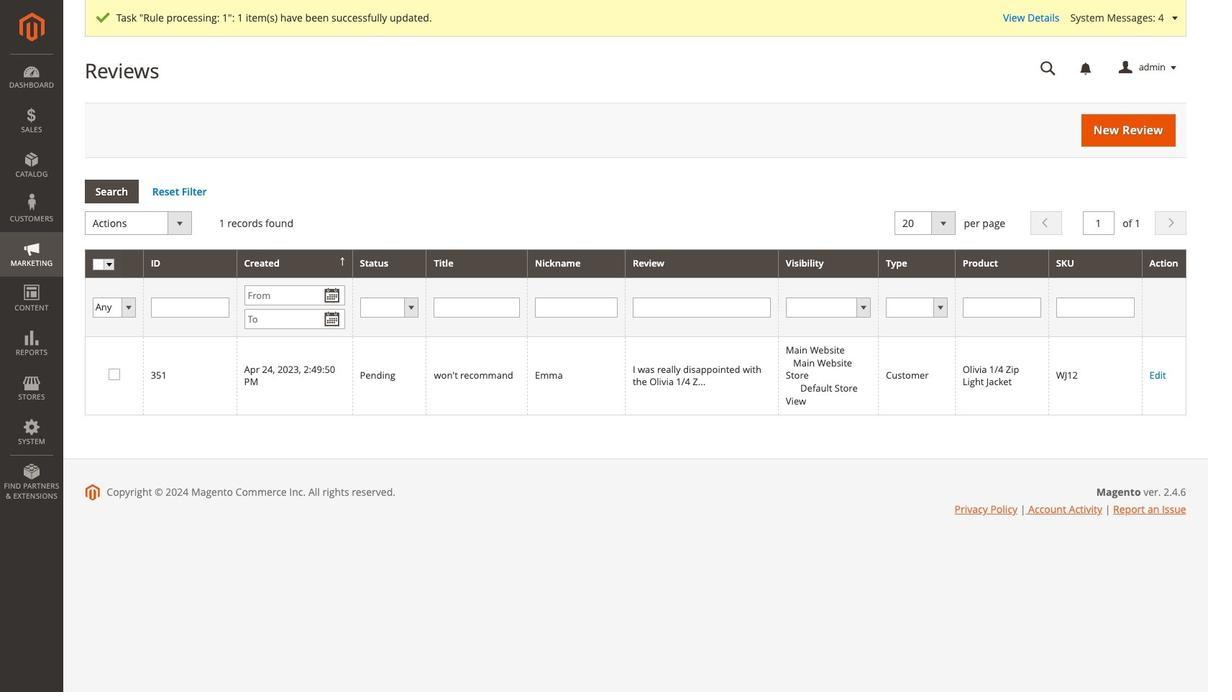 Task type: locate. For each thing, give the bounding box(es) containing it.
None text field
[[1083, 212, 1115, 235], [151, 297, 229, 318], [633, 297, 771, 318], [963, 297, 1041, 318], [1083, 212, 1115, 235], [151, 297, 229, 318], [633, 297, 771, 318], [963, 297, 1041, 318]]

None text field
[[1030, 55, 1066, 81], [434, 297, 520, 318], [535, 297, 618, 318], [1056, 297, 1135, 318], [1030, 55, 1066, 81], [434, 297, 520, 318], [535, 297, 618, 318], [1056, 297, 1135, 318]]

menu bar
[[0, 54, 63, 509]]

To text field
[[244, 309, 345, 329]]

From text field
[[244, 286, 345, 306]]

None checkbox
[[108, 369, 118, 378]]



Task type: vqa. For each thing, say whether or not it's contained in the screenshot.
text box
yes



Task type: describe. For each thing, give the bounding box(es) containing it.
magento admin panel image
[[19, 12, 44, 42]]



